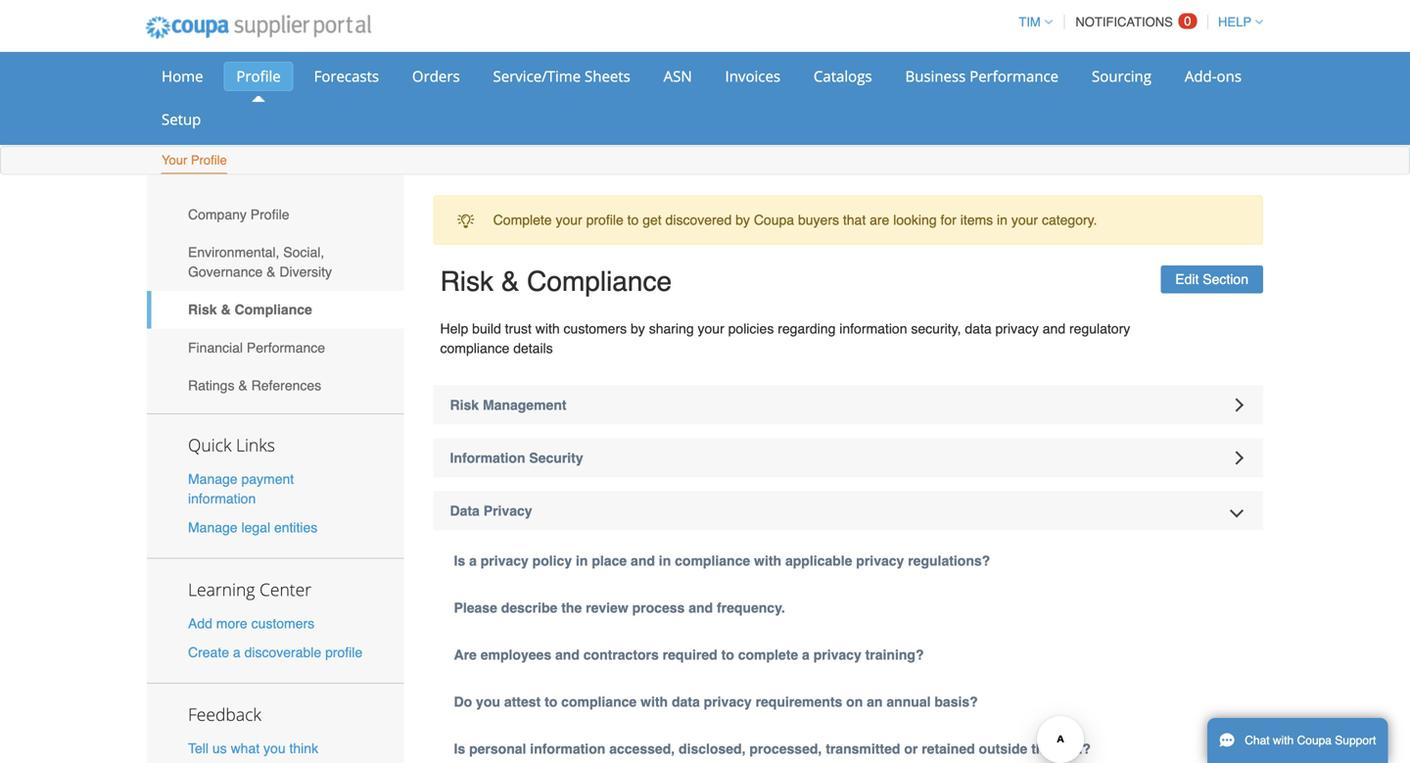 Task type: vqa. For each thing, say whether or not it's contained in the screenshot.
Debt
no



Task type: locate. For each thing, give the bounding box(es) containing it.
catalogs
[[814, 66, 873, 86]]

0 horizontal spatial data
[[672, 694, 700, 710]]

0 horizontal spatial in
[[576, 553, 588, 569]]

0 horizontal spatial a
[[233, 645, 241, 660]]

2 horizontal spatial your
[[1012, 212, 1039, 228]]

complete
[[494, 212, 552, 228]]

orders
[[412, 66, 460, 86]]

performance for business performance
[[970, 66, 1059, 86]]

profile up environmental, social, governance & diversity link
[[251, 207, 290, 222]]

1 horizontal spatial compliance
[[527, 266, 672, 297]]

quick
[[188, 434, 232, 457]]

the left the review
[[562, 600, 582, 616]]

0 horizontal spatial profile
[[325, 645, 363, 660]]

1 manage from the top
[[188, 471, 238, 487]]

ratings & references
[[188, 378, 322, 393]]

2 horizontal spatial information
[[840, 321, 908, 337]]

1 is from the top
[[454, 553, 466, 569]]

0 vertical spatial profile
[[587, 212, 624, 228]]

0 horizontal spatial you
[[264, 741, 286, 756]]

risk & compliance
[[440, 266, 672, 297], [188, 302, 312, 318]]

risk management heading
[[434, 386, 1264, 425]]

0 horizontal spatial performance
[[247, 340, 325, 355]]

2 manage from the top
[[188, 520, 238, 535]]

1 horizontal spatial customers
[[564, 321, 627, 337]]

your inside help build trust with customers by sharing your policies regarding information security, data privacy and regulatory compliance details
[[698, 321, 725, 337]]

manage payment information
[[188, 471, 294, 507]]

your profile
[[162, 153, 227, 168]]

your right 'sharing' on the left
[[698, 321, 725, 337]]

retained
[[922, 741, 976, 757]]

the left u.s.?
[[1032, 741, 1053, 757]]

help for help build trust with customers by sharing your policies regarding information security, data privacy and regulatory compliance details
[[440, 321, 469, 337]]

personal
[[469, 741, 527, 757]]

information inside manage payment information
[[188, 491, 256, 507]]

0 vertical spatial performance
[[970, 66, 1059, 86]]

profile inside company profile 'link'
[[251, 207, 290, 222]]

0 vertical spatial by
[[736, 212, 750, 228]]

privacy down data privacy heading
[[857, 553, 905, 569]]

risk inside "dropdown button"
[[450, 397, 479, 413]]

1 horizontal spatial a
[[469, 553, 477, 569]]

company profile link
[[147, 195, 404, 233]]

profile inside your profile link
[[191, 153, 227, 168]]

0 vertical spatial risk & compliance
[[440, 266, 672, 297]]

financial performance
[[188, 340, 325, 355]]

with inside button
[[1274, 734, 1295, 748]]

information security heading
[[434, 438, 1264, 478]]

is up 'please'
[[454, 553, 466, 569]]

0 horizontal spatial your
[[556, 212, 583, 228]]

0 vertical spatial manage
[[188, 471, 238, 487]]

help inside help build trust with customers by sharing your policies regarding information security, data privacy and regulatory compliance details
[[440, 321, 469, 337]]

1 horizontal spatial coupa
[[1298, 734, 1333, 748]]

0 horizontal spatial customers
[[251, 616, 315, 631]]

data right security,
[[965, 321, 992, 337]]

trust
[[505, 321, 532, 337]]

2 vertical spatial to
[[545, 694, 558, 710]]

by
[[736, 212, 750, 228], [631, 321, 646, 337]]

0 vertical spatial information
[[840, 321, 908, 337]]

1 vertical spatial customers
[[251, 616, 315, 631]]

profile down 'coupa supplier portal' image
[[237, 66, 281, 86]]

and right process
[[689, 600, 713, 616]]

financial performance link
[[147, 329, 404, 367]]

compliance up financial performance link
[[235, 302, 312, 318]]

&
[[267, 264, 276, 280], [501, 266, 520, 297], [221, 302, 231, 318], [238, 378, 248, 393]]

1 horizontal spatial in
[[659, 553, 671, 569]]

environmental, social, governance & diversity
[[188, 244, 332, 280]]

compliance up frequency.
[[675, 553, 751, 569]]

1 vertical spatial risk & compliance
[[188, 302, 312, 318]]

1 horizontal spatial risk & compliance
[[440, 266, 672, 297]]

1 vertical spatial profile
[[191, 153, 227, 168]]

privacy left the policy
[[481, 553, 529, 569]]

compliance down contractors
[[562, 694, 637, 710]]

a for is
[[469, 553, 477, 569]]

1 vertical spatial risk
[[188, 302, 217, 318]]

data
[[965, 321, 992, 337], [672, 694, 700, 710]]

chat with coupa support
[[1246, 734, 1377, 748]]

to left the get
[[628, 212, 639, 228]]

sharing
[[649, 321, 694, 337]]

manage legal entities
[[188, 520, 318, 535]]

management
[[483, 397, 567, 413]]

2 horizontal spatial in
[[998, 212, 1008, 228]]

customers up discoverable
[[251, 616, 315, 631]]

in left place
[[576, 553, 588, 569]]

risk up build
[[440, 266, 494, 297]]

0 vertical spatial compliance
[[440, 340, 510, 356]]

a for create
[[233, 645, 241, 660]]

tell us what you think button
[[188, 739, 319, 758]]

2 vertical spatial compliance
[[562, 694, 637, 710]]

0 horizontal spatial risk & compliance
[[188, 302, 312, 318]]

2 is from the top
[[454, 741, 466, 757]]

privacy up disclosed,
[[704, 694, 752, 710]]

privacy right security,
[[996, 321, 1039, 337]]

service/time sheets
[[493, 66, 631, 86]]

information security
[[450, 450, 584, 466]]

data privacy
[[450, 503, 533, 519]]

information
[[840, 321, 908, 337], [188, 491, 256, 507], [530, 741, 606, 757]]

to inside alert
[[628, 212, 639, 228]]

discovered
[[666, 212, 732, 228]]

ratings & references link
[[147, 367, 404, 404]]

a
[[469, 553, 477, 569], [233, 645, 241, 660], [803, 647, 810, 663]]

manage for manage legal entities
[[188, 520, 238, 535]]

a right "complete"
[[803, 647, 810, 663]]

add
[[188, 616, 213, 631]]

help right 0
[[1219, 15, 1252, 29]]

0 vertical spatial data
[[965, 321, 992, 337]]

& left diversity
[[267, 264, 276, 280]]

information up "manage legal entities" link
[[188, 491, 256, 507]]

in right items
[[998, 212, 1008, 228]]

1 vertical spatial profile
[[325, 645, 363, 660]]

performance down tim
[[970, 66, 1059, 86]]

customers
[[564, 321, 627, 337], [251, 616, 315, 631]]

to for discovered
[[628, 212, 639, 228]]

to
[[628, 212, 639, 228], [722, 647, 735, 663], [545, 694, 558, 710]]

0 vertical spatial coupa
[[754, 212, 795, 228]]

1 vertical spatial by
[[631, 321, 646, 337]]

tim
[[1019, 15, 1041, 29]]

1 horizontal spatial help
[[1219, 15, 1252, 29]]

is
[[454, 553, 466, 569], [454, 741, 466, 757]]

0 horizontal spatial by
[[631, 321, 646, 337]]

chat with coupa support button
[[1208, 718, 1389, 763]]

0 vertical spatial to
[[628, 212, 639, 228]]

coupa left buyers on the top right of the page
[[754, 212, 795, 228]]

1 vertical spatial is
[[454, 741, 466, 757]]

you inside "button"
[[264, 741, 286, 756]]

1 horizontal spatial by
[[736, 212, 750, 228]]

1 vertical spatial data
[[672, 694, 700, 710]]

manage left legal
[[188, 520, 238, 535]]

profile left the get
[[587, 212, 624, 228]]

create a discoverable profile
[[188, 645, 363, 660]]

privacy inside help build trust with customers by sharing your policies regarding information security, data privacy and regulatory compliance details
[[996, 321, 1039, 337]]

by inside help build trust with customers by sharing your policies regarding information security, data privacy and regulatory compliance details
[[631, 321, 646, 337]]

by inside alert
[[736, 212, 750, 228]]

1 vertical spatial compliance
[[235, 302, 312, 318]]

1 vertical spatial compliance
[[675, 553, 751, 569]]

0 horizontal spatial information
[[188, 491, 256, 507]]

is left personal
[[454, 741, 466, 757]]

0 horizontal spatial help
[[440, 321, 469, 337]]

chat
[[1246, 734, 1270, 748]]

get
[[643, 212, 662, 228]]

1 horizontal spatial data
[[965, 321, 992, 337]]

and
[[1043, 321, 1066, 337], [631, 553, 655, 569], [689, 600, 713, 616], [556, 647, 580, 663]]

data down the are employees and contractors required to complete a privacy training?
[[672, 694, 700, 710]]

add-ons link
[[1173, 62, 1255, 91]]

risk & compliance up 'financial performance'
[[188, 302, 312, 318]]

disclosed,
[[679, 741, 746, 757]]

profile inside alert
[[587, 212, 624, 228]]

by right the discovered
[[736, 212, 750, 228]]

help
[[1219, 15, 1252, 29], [440, 321, 469, 337]]

0 vertical spatial customers
[[564, 321, 627, 337]]

0 vertical spatial the
[[562, 600, 582, 616]]

profile right your
[[191, 153, 227, 168]]

transmitted
[[826, 741, 901, 757]]

compliance down build
[[440, 340, 510, 356]]

1 horizontal spatial to
[[628, 212, 639, 228]]

a right create at the bottom of the page
[[233, 645, 241, 660]]

help left build
[[440, 321, 469, 337]]

0 horizontal spatial compliance
[[235, 302, 312, 318]]

service/time
[[493, 66, 581, 86]]

with right chat
[[1274, 734, 1295, 748]]

compliance down the get
[[527, 266, 672, 297]]

customers inside help build trust with customers by sharing your policies regarding information security, data privacy and regulatory compliance details
[[564, 321, 627, 337]]

risk up the financial
[[188, 302, 217, 318]]

profile for company profile
[[251, 207, 290, 222]]

1 vertical spatial coupa
[[1298, 734, 1333, 748]]

risk
[[440, 266, 494, 297], [188, 302, 217, 318], [450, 397, 479, 413]]

1 vertical spatial help
[[440, 321, 469, 337]]

buyers
[[799, 212, 840, 228]]

information left security,
[[840, 321, 908, 337]]

entities
[[274, 520, 318, 535]]

risk & compliance up the trust
[[440, 266, 672, 297]]

1 vertical spatial performance
[[247, 340, 325, 355]]

legal
[[242, 520, 270, 535]]

0 horizontal spatial to
[[545, 694, 558, 710]]

2 vertical spatial profile
[[251, 207, 290, 222]]

1 horizontal spatial you
[[476, 694, 501, 710]]

payment
[[242, 471, 294, 487]]

1 horizontal spatial the
[[1032, 741, 1053, 757]]

profile right discoverable
[[325, 645, 363, 660]]

1 vertical spatial information
[[188, 491, 256, 507]]

you right "what"
[[264, 741, 286, 756]]

attest
[[504, 694, 541, 710]]

or
[[905, 741, 918, 757]]

0 horizontal spatial coupa
[[754, 212, 795, 228]]

performance up the references
[[247, 340, 325, 355]]

by left 'sharing' on the left
[[631, 321, 646, 337]]

& right ratings at left
[[238, 378, 248, 393]]

notifications 0
[[1076, 14, 1192, 29]]

0 horizontal spatial compliance
[[440, 340, 510, 356]]

performance for financial performance
[[247, 340, 325, 355]]

2 vertical spatial risk
[[450, 397, 479, 413]]

security,
[[912, 321, 962, 337]]

a up 'please'
[[469, 553, 477, 569]]

and left regulatory
[[1043, 321, 1066, 337]]

your right complete
[[556, 212, 583, 228]]

0 vertical spatial profile
[[237, 66, 281, 86]]

frequency.
[[717, 600, 786, 616]]

manage inside manage payment information
[[188, 471, 238, 487]]

coupa left "support"
[[1298, 734, 1333, 748]]

risk up information on the bottom of page
[[450, 397, 479, 413]]

us
[[213, 741, 227, 756]]

think
[[290, 741, 319, 756]]

privacy up "on"
[[814, 647, 862, 663]]

policy
[[533, 553, 572, 569]]

customers left 'sharing' on the left
[[564, 321, 627, 337]]

data privacy heading
[[434, 491, 1264, 531]]

navigation
[[1011, 3, 1264, 41]]

place
[[592, 553, 627, 569]]

to right the required
[[722, 647, 735, 663]]

setup link
[[149, 105, 214, 134]]

with up details
[[536, 321, 560, 337]]

coupa
[[754, 212, 795, 228], [1298, 734, 1333, 748]]

in up process
[[659, 553, 671, 569]]

outside
[[979, 741, 1028, 757]]

profile
[[587, 212, 624, 228], [325, 645, 363, 660]]

1 horizontal spatial your
[[698, 321, 725, 337]]

2 horizontal spatial to
[[722, 647, 735, 663]]

help for help
[[1219, 15, 1252, 29]]

1 vertical spatial manage
[[188, 520, 238, 535]]

feedback
[[188, 703, 262, 726]]

information down attest
[[530, 741, 606, 757]]

1 horizontal spatial profile
[[587, 212, 624, 228]]

0 vertical spatial help
[[1219, 15, 1252, 29]]

edit section link
[[1161, 265, 1264, 293]]

you right do at bottom
[[476, 694, 501, 710]]

1 vertical spatial you
[[264, 741, 286, 756]]

manage down quick
[[188, 471, 238, 487]]

& inside environmental, social, governance & diversity
[[267, 264, 276, 280]]

2 vertical spatial information
[[530, 741, 606, 757]]

the
[[562, 600, 582, 616], [1032, 741, 1053, 757]]

please describe the review process and frequency.
[[454, 600, 786, 616]]

service/time sheets link
[[481, 62, 643, 91]]

2 horizontal spatial compliance
[[675, 553, 751, 569]]

0 vertical spatial is
[[454, 553, 466, 569]]

is for is personal information accessed, disclosed, processed, transmitted or retained outside the u.s.?
[[454, 741, 466, 757]]

ratings
[[188, 378, 235, 393]]

1 horizontal spatial information
[[530, 741, 606, 757]]

review
[[586, 600, 629, 616]]

1 horizontal spatial performance
[[970, 66, 1059, 86]]

asn link
[[651, 62, 705, 91]]

section
[[1204, 272, 1249, 287]]

with up accessed, on the bottom
[[641, 694, 668, 710]]

support
[[1336, 734, 1377, 748]]

to right attest
[[545, 694, 558, 710]]

your left category.
[[1012, 212, 1039, 228]]



Task type: describe. For each thing, give the bounding box(es) containing it.
ons
[[1217, 66, 1242, 86]]

regulatory
[[1070, 321, 1131, 337]]

do you attest to compliance with data privacy requirements on an annual basis?
[[454, 694, 979, 710]]

home link
[[149, 62, 216, 91]]

diversity
[[280, 264, 332, 280]]

center
[[260, 578, 312, 601]]

applicable
[[786, 553, 853, 569]]

coupa inside button
[[1298, 734, 1333, 748]]

forecasts
[[314, 66, 379, 86]]

& up the trust
[[501, 266, 520, 297]]

1 vertical spatial to
[[722, 647, 735, 663]]

employees
[[481, 647, 552, 663]]

1 vertical spatial the
[[1032, 741, 1053, 757]]

to for with
[[545, 694, 558, 710]]

learning
[[188, 578, 255, 601]]

0 horizontal spatial the
[[562, 600, 582, 616]]

navigation containing notifications 0
[[1011, 3, 1264, 41]]

accessed,
[[610, 741, 675, 757]]

required
[[663, 647, 718, 663]]

complete your profile to get discovered by coupa buyers that are looking for items in your category. alert
[[434, 195, 1264, 245]]

describe
[[501, 600, 558, 616]]

profile link
[[224, 62, 294, 91]]

on
[[847, 694, 863, 710]]

quick links
[[188, 434, 275, 457]]

privacy
[[484, 503, 533, 519]]

0 vertical spatial compliance
[[527, 266, 672, 297]]

information for is personal information accessed, disclosed, processed, transmitted or retained outside the u.s.?
[[530, 741, 606, 757]]

sheets
[[585, 66, 631, 86]]

basis?
[[935, 694, 979, 710]]

process
[[633, 600, 685, 616]]

are employees and contractors required to complete a privacy training?
[[454, 647, 925, 663]]

sourcing
[[1092, 66, 1152, 86]]

tell
[[188, 741, 209, 756]]

learning center
[[188, 578, 312, 601]]

2 horizontal spatial a
[[803, 647, 810, 663]]

training?
[[866, 647, 925, 663]]

in inside alert
[[998, 212, 1008, 228]]

information inside help build trust with customers by sharing your policies regarding information security, data privacy and regulatory compliance details
[[840, 321, 908, 337]]

build
[[472, 321, 501, 337]]

is a privacy policy in place and in compliance with applicable privacy regulations?
[[454, 553, 991, 569]]

complete your profile to get discovered by coupa buyers that are looking for items in your category.
[[494, 212, 1098, 228]]

is personal information accessed, disclosed, processed, transmitted or retained outside the u.s.?
[[454, 741, 1091, 757]]

profile inside "link"
[[237, 66, 281, 86]]

forecasts link
[[301, 62, 392, 91]]

requirements
[[756, 694, 843, 710]]

are
[[454, 647, 477, 663]]

do
[[454, 694, 472, 710]]

create
[[188, 645, 229, 660]]

1 horizontal spatial compliance
[[562, 694, 637, 710]]

that
[[844, 212, 866, 228]]

risk management
[[450, 397, 567, 413]]

coupa inside alert
[[754, 212, 795, 228]]

manage legal entities link
[[188, 520, 318, 535]]

0 vertical spatial you
[[476, 694, 501, 710]]

and right employees
[[556, 647, 580, 663]]

information for manage payment information
[[188, 491, 256, 507]]

governance
[[188, 264, 263, 280]]

your profile link
[[161, 148, 228, 174]]

looking
[[894, 212, 937, 228]]

manage payment information link
[[188, 471, 294, 507]]

social,
[[283, 244, 325, 260]]

catalogs link
[[801, 62, 885, 91]]

business
[[906, 66, 966, 86]]

data
[[450, 503, 480, 519]]

invoices link
[[713, 62, 794, 91]]

items
[[961, 212, 994, 228]]

notifications
[[1076, 15, 1174, 29]]

& down governance
[[221, 302, 231, 318]]

with inside help build trust with customers by sharing your policies regarding information security, data privacy and regulatory compliance details
[[536, 321, 560, 337]]

annual
[[887, 694, 931, 710]]

policies
[[729, 321, 774, 337]]

and inside help build trust with customers by sharing your policies regarding information security, data privacy and regulatory compliance details
[[1043, 321, 1066, 337]]

add-ons
[[1185, 66, 1242, 86]]

sourcing link
[[1080, 62, 1165, 91]]

and right place
[[631, 553, 655, 569]]

add-
[[1185, 66, 1217, 86]]

invoices
[[726, 66, 781, 86]]

coupa supplier portal image
[[132, 3, 385, 52]]

risk management button
[[434, 386, 1264, 425]]

compliance inside help build trust with customers by sharing your policies regarding information security, data privacy and regulatory compliance details
[[440, 340, 510, 356]]

complete
[[738, 647, 799, 663]]

information
[[450, 450, 526, 466]]

add more customers
[[188, 616, 315, 631]]

discoverable
[[245, 645, 322, 660]]

create a discoverable profile link
[[188, 645, 363, 660]]

help build trust with customers by sharing your policies regarding information security, data privacy and regulatory compliance details
[[440, 321, 1131, 356]]

compliance inside 'risk & compliance' link
[[235, 302, 312, 318]]

business performance link
[[893, 62, 1072, 91]]

with up frequency.
[[755, 553, 782, 569]]

regulations?
[[909, 553, 991, 569]]

company
[[188, 207, 247, 222]]

add more customers link
[[188, 616, 315, 631]]

manage for manage payment information
[[188, 471, 238, 487]]

what
[[231, 741, 260, 756]]

0 vertical spatial risk
[[440, 266, 494, 297]]

is for is a privacy policy in place and in compliance with applicable privacy regulations?
[[454, 553, 466, 569]]

tell us what you think
[[188, 741, 319, 756]]

orders link
[[400, 62, 473, 91]]

profile for your profile
[[191, 153, 227, 168]]

0
[[1185, 14, 1192, 28]]

details
[[514, 340, 553, 356]]

data inside help build trust with customers by sharing your policies regarding information security, data privacy and regulatory compliance details
[[965, 321, 992, 337]]

are
[[870, 212, 890, 228]]

an
[[867, 694, 883, 710]]

financial
[[188, 340, 243, 355]]



